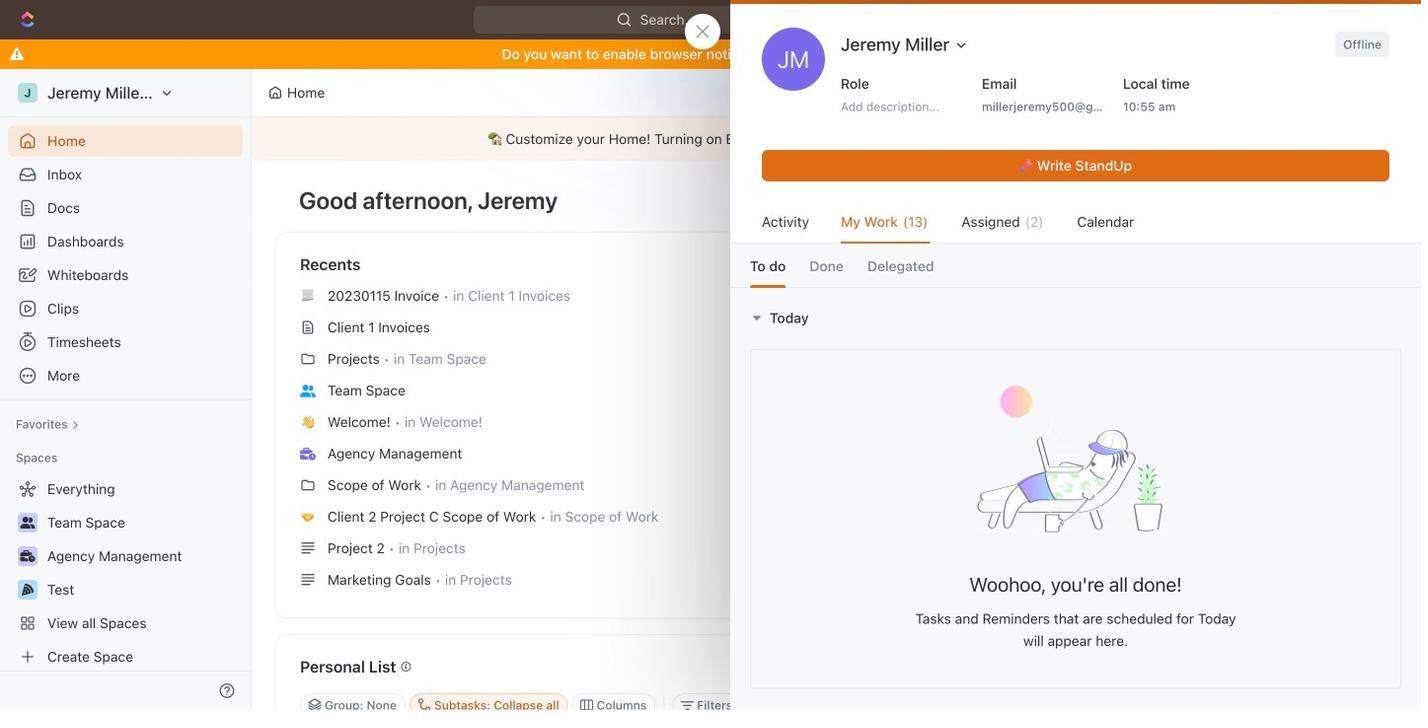 Task type: describe. For each thing, give the bounding box(es) containing it.
jeremy miller's workspace, , element
[[18, 83, 38, 103]]

pizza slice image
[[22, 584, 34, 596]]



Task type: locate. For each thing, give the bounding box(es) containing it.
user group image up business time icon
[[20, 517, 35, 529]]

0 horizontal spatial user group image
[[20, 517, 35, 529]]

1 horizontal spatial user group image
[[300, 385, 316, 397]]

business time image
[[20, 551, 35, 563]]

0 vertical spatial user group image
[[300, 385, 316, 397]]

business time image
[[300, 448, 316, 460]]

user group image up business time image
[[300, 385, 316, 397]]

tree
[[8, 474, 243, 673]]

alert
[[252, 117, 1421, 161]]

user group image inside sidebar navigation
[[20, 517, 35, 529]]

user group image
[[300, 385, 316, 397], [20, 517, 35, 529]]

tab list
[[730, 244, 1421, 287]]

tree inside sidebar navigation
[[8, 474, 243, 673]]

sidebar navigation
[[0, 69, 256, 711]]

1 vertical spatial user group image
[[20, 517, 35, 529]]

tab panel
[[730, 287, 1421, 711]]



Task type: vqa. For each thing, say whether or not it's contained in the screenshot.
topmost Business Time icon
yes



